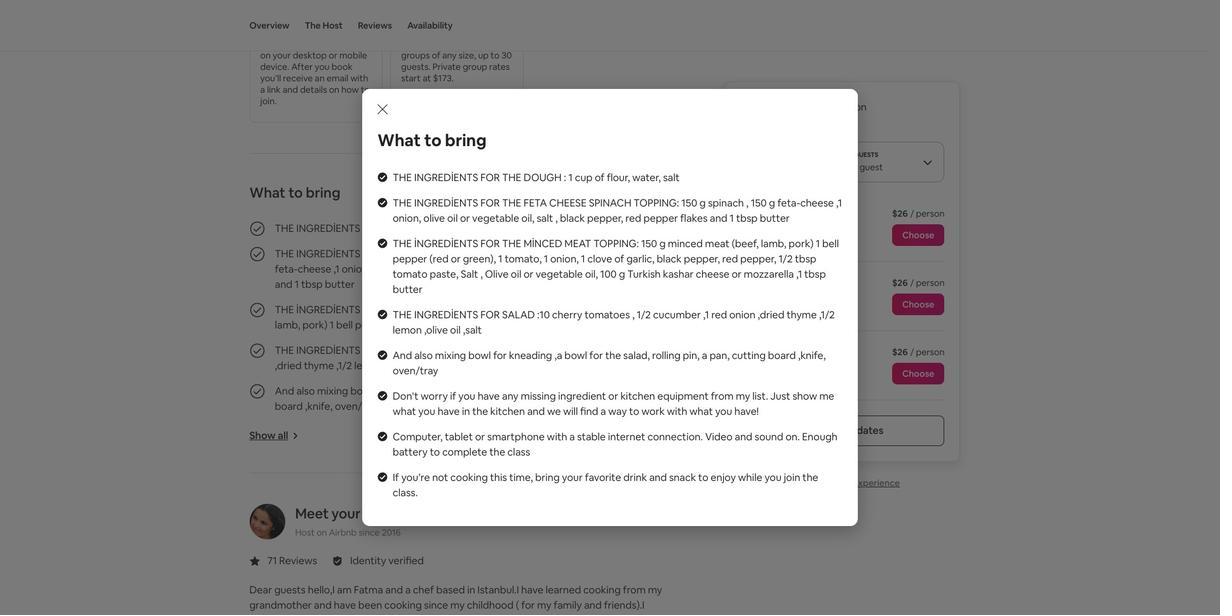 Task type: vqa. For each thing, say whether or not it's contained in the screenshot.
oil within 'the ingredi̇ents for salad :10 cherry tomatoes , 1/2 cucumber ,1 red onion ,dried thyme ,1/2 lemon ,olive oil ,salt'
yes



Task type: locate. For each thing, give the bounding box(es) containing it.
0 vertical spatial bell
[[823, 237, 840, 250]]

0 horizontal spatial tomato,
[[467, 319, 504, 332]]

a up can
[[431, 18, 438, 32]]

meat
[[706, 237, 730, 250], [588, 303, 612, 317]]

cucumber inside the ingredi̇ents for salad :10 cherry tomatoes , 1/2 cucumber ,1 red onion ,dried thyme ,1/2 lemon ,olive oil ,salt
[[536, 344, 583, 357]]

1 horizontal spatial cutting
[[732, 349, 766, 362]]

cup for the ingredi̇ents for the feta cheese spinach topping: 150 g spinach , 150 g feta-cheese ,1 onion, olive oil or vegetable oil, salt , black pepper, red pepper flakes  and  1 tbsp butter
[[575, 171, 593, 184]]

1 horizontal spatial flour,
[[607, 171, 631, 184]]

if you're not cooking this time, bring your favorite drink and snack to enjoy while you join the class.
[[393, 471, 819, 500]]

feta for the ingredi̇ents for the feta cheese spinach topping: 150 g spinach , 150 g feta-cheese ,1 onion, olive oil or vegetable oil, salt , black pepper, red pepper flakes  and  1 tbsp butter
[[524, 196, 547, 210]]

0 vertical spatial $26
[[893, 208, 908, 219]]

minced for clove…
[[550, 303, 585, 317]]

(red down the tomato in the left top of the page
[[392, 319, 411, 332]]

feta- for the ingredi̇ents for the feta cheese spinach topping: 150 g spinach , 150 g feta-cheese ,1 onion, olive oil or vegetable oil, salt , black pepper, red pepper flakes and  1 tbsp butter
[[275, 263, 298, 276]]

black inside the i̇ngredi̇ents for the mi̇nced meat topping: 150 g minced meat (beef, lamb, pork) 1  bell pepper (red or green), 1 tomato, 1 onion, 1 clove of garlic, black pepper, red pepper, 1/2 tbsp tomato paste, salt , olive oil or vegetable oil, 100 g turkish kashar cheese or mozzarella ,1 tbsp butter
[[657, 252, 682, 265]]

of right groups
[[432, 50, 441, 61]]

black
[[560, 211, 585, 225], [657, 252, 682, 265], [509, 263, 534, 276]]

pepper inside the ingredi̇ents for the feta cheese spinach topping: 150 g spinach , 150 g feta-cheese ,1 onion, olive oil or vegetable oil, salt , black pepper, red pepper flakes  and  1 tbsp butter
[[644, 211, 679, 225]]

vegetable up olive at the top of page
[[472, 211, 520, 225]]

(beef,
[[732, 237, 759, 250], [614, 303, 641, 317]]

red inside the ingredi̇ents for salad :10 cherry tomatoes , 1/2 cucumber ,1 red onion  ,dried thyme ,1/2 lemon ,olive oil ,salt
[[712, 308, 728, 321]]

(beef, for the i̇ngredi̇ents for the mi̇nced meat topping: 150 g minced meat (beef, lamb, pork) 1  bell pepper (red or green), 1 tomato, 1 onion, 1 clove of garlic, black pepper, red pepper, 1/2 tbsp tomato paste, salt , olive oil or vegetable oil, 100 g turkish kashar cheese or mozzarella ,1 tbsp butter
[[732, 237, 759, 250]]

will
[[563, 405, 578, 418]]

:10 left read
[[538, 308, 550, 321]]

dough for the ingredi̇ents for the feta cheese spinach topping: 150 g spinach , 150 g feta-cheese ,1 onion, olive oil or vegetable oil, salt , black pepper, red pepper flakes and  1 tbsp butter
[[406, 222, 444, 235]]

oil, for the ingredi̇ents for the feta cheese spinach topping: 150 g spinach , 150 g feta-cheese ,1 onion, olive oil or vegetable oil, salt , black pepper, red pepper flakes  and  1 tbsp butter
[[522, 211, 535, 225]]

and inside join a video call use zoom to participate on your desktop or mobile device. after you book you'll receive an email with a link and details on how to join.
[[283, 84, 298, 95]]

overview
[[250, 20, 290, 31]]

1 vertical spatial also
[[297, 385, 315, 398]]

cuisine
[[502, 614, 535, 616]]

thyme for the ingredi̇ents for salad :10 cherry tomatoes , 1/2 cucumber ,1 red onion ,dried thyme ,1/2 lemon ,olive oil ,salt
[[304, 359, 334, 373]]

book for a private group link down am–4:30
[[740, 235, 827, 245]]

tomato,
[[505, 252, 542, 265], [467, 319, 504, 332]]

2 sun, from the top
[[740, 277, 758, 289]]

pepper inside the i̇ngredi̇ents for the mi̇nced meat topping: 150 g minced meat (beef, lamb, pork) 1  bell pepper (red or green), 1 tomato, 1 onion, 1 clove of garlic, black pepper, red pepper, 1/2 tbsp tomato paste, salt , olive oil or vegetable oil, 100 g turkish kashar cheese or mozzarella ,1 tbsp butter
[[393, 252, 428, 265]]

identity verified
[[350, 554, 424, 568]]

clove…
[[550, 319, 582, 332]]

i̇ngredi̇ents for the i̇ngredi̇ents for the mi̇nced meat topping: 150 g minced meat (beef, lamb, pork) 1  bell pepper (red or green), 1 tomato, 1 onion, 1 clove…
[[297, 303, 361, 317]]

and also mixing bowl for kneading ,a bowl for the salad, rolling pin, a pan, cutting board ,knife, oven/tray for the ingredi̇ents for salad :10 cherry tomatoes , 1/2 cucumber ,1 red onion ,dried thyme ,1/2 lemon ,olive oil ,salt
[[275, 385, 648, 413]]

the host button
[[305, 0, 343, 51]]

red
[[626, 211, 642, 225], [723, 252, 739, 265], [575, 263, 591, 276], [712, 308, 728, 321], [594, 344, 610, 357]]

dough
[[524, 171, 562, 184], [406, 222, 444, 235]]

groups
[[401, 50, 430, 61]]

oil up don't
[[412, 359, 423, 373]]

verified
[[389, 554, 424, 568]]

,1 inside the ingredi̇ents for the feta cheese spinach topping: 150 g spinach , 150 g feta-cheese ,1 onion, olive oil or vegetable oil, salt , black pepper, red pepper flakes  and  1 tbsp butter
[[837, 196, 843, 210]]

1 vertical spatial fatma
[[401, 505, 441, 523]]

1 horizontal spatial show
[[801, 424, 828, 438]]

bowl down clove…
[[565, 349, 588, 362]]

topping: up clove
[[594, 237, 639, 250]]

a inside computer, tablet or smartphone with a stable internet connection. video and sound on. enough battery to complete the class
[[570, 430, 575, 444]]

happy
[[295, 614, 324, 616]]

tomato, for clove…
[[467, 319, 504, 332]]

mi̇nced for clove…
[[406, 303, 445, 317]]

/ for 2nd choose "link" from the bottom of the page
[[911, 277, 915, 289]]

spinach inside the ingredi̇ents for the feta cheese spinach topping: 150 g spinach , 150 g feta-cheese ,1 onion, olive oil or vegetable oil, salt , black pepper, red pepper flakes  and  1 tbsp butter
[[589, 196, 632, 210]]

oil up the ingredi̇ents for the feta cheese spinach topping: 150 g spinach , 150 g feta-cheese ,1 onion, olive oil or vegetable oil, salt , black pepper, red pepper flakes and  1 tbsp butter
[[448, 211, 458, 225]]

turkish
[[628, 267, 661, 281], [467, 614, 500, 616]]

spinach up olive at the top of page
[[471, 247, 514, 261]]

more left dates
[[830, 424, 855, 438]]

lamb, inside 'the i̇ngredi̇ents for the mi̇nced meat topping: 150 g minced meat (beef, lamb, pork) 1  bell pepper (red or green), 1 tomato, 1 onion, 1 clove…'
[[275, 319, 300, 332]]

onion, inside the ingredi̇ents for the feta cheese spinach topping: 150 g spinach , 150 g feta-cheese ,1 onion, olive oil or vegetable oil, salt , black pepper, red pepper flakes  and  1 tbsp butter
[[393, 211, 421, 225]]

what down don't
[[393, 405, 416, 418]]

spinach inside the ingredi̇ents for the feta cheese spinach topping: 150 g spinach , 150 g feta-cheese ,1 onion, olive oil or vegetable oil, salt , black pepper, red pepper flakes and  1 tbsp butter
[[471, 247, 514, 261]]

the ingredi̇ents for salad :10 cherry tomatoes , 1/2 cucumber ,1 red onion ,dried thyme ,1/2 lemon ,olive oil ,salt
[[275, 344, 638, 373]]

minced for clove
[[668, 237, 703, 250]]

1 horizontal spatial bell
[[823, 237, 840, 250]]

0 vertical spatial pan,
[[710, 349, 730, 362]]

with down equipment
[[667, 405, 688, 418]]

1 vertical spatial lamb,
[[275, 319, 300, 332]]

oil right olive at the top of page
[[511, 267, 522, 281]]

meat down the salt
[[447, 303, 474, 317]]

71 reviews
[[267, 554, 317, 568]]

lamb, for the i̇ngredi̇ents for the mi̇nced meat topping: 150 g minced meat (beef, lamb, pork) 1  bell pepper (red or green), 1 tomato, 1 onion, 1 clove of garlic, black pepper, red pepper, 1/2 tbsp tomato paste, salt , olive oil or vegetable oil, 100 g turkish kashar cheese or mozzarella ,1 tbsp butter
[[762, 237, 787, 250]]

2 horizontal spatial 1/2
[[779, 252, 793, 265]]

list.
[[753, 389, 769, 403]]

1/2 up missing
[[519, 344, 533, 357]]

0 horizontal spatial ,1/2
[[336, 359, 352, 373]]

1
[[569, 171, 573, 184], [730, 211, 734, 225], [451, 222, 455, 235], [816, 237, 821, 250], [499, 252, 503, 265], [544, 252, 548, 265], [581, 252, 586, 265], [295, 278, 299, 291], [330, 319, 334, 332], [461, 319, 465, 332], [507, 319, 511, 332], [544, 319, 548, 332]]

0 horizontal spatial your
[[273, 50, 291, 61]]

0 vertical spatial meat
[[706, 237, 730, 250]]

the right join
[[803, 471, 819, 484]]

vegetable for the ingredi̇ents for the feta cheese spinach topping: 150 g spinach , 150 g feta-cheese ,1 onion, olive oil or vegetable oil, salt , black pepper, red pepper flakes and  1 tbsp butter
[[421, 263, 468, 276]]

show more dates
[[801, 424, 884, 438]]

thyme inside the ingredi̇ents for salad :10 cherry tomatoes , 1/2 cucumber ,1 red onion  ,dried thyme ,1/2 lemon ,olive oil ,salt
[[787, 308, 817, 321]]

,1/2 inside the ingredi̇ents for salad :10 cherry tomatoes , 1/2 cucumber ,1 red onion ,dried thyme ,1/2 lemon ,olive oil ,salt
[[336, 359, 352, 373]]

1 horizontal spatial host
[[323, 20, 343, 31]]

flakes for the ingredi̇ents for the feta cheese spinach topping: 150 g spinach , 150 g feta-cheese ,1 onion, olive oil or vegetable oil, salt , black pepper, red pepper flakes and  1 tbsp butter
[[630, 263, 657, 276]]

tomato, for clove
[[505, 252, 542, 265]]

1 horizontal spatial oven/tray
[[393, 364, 439, 377]]

a
[[286, 18, 292, 32], [431, 18, 438, 32], [260, 84, 265, 95], [772, 235, 777, 245], [772, 304, 777, 314], [702, 349, 708, 362], [584, 385, 590, 398], [601, 405, 606, 418], [570, 430, 575, 444], [405, 584, 411, 597]]

book inside 'book a private group fatma can host private groups of any size, up to 30 guests. private group rates start at $173.'
[[401, 18, 429, 32]]

1 vertical spatial i̇ngredi̇ents
[[297, 303, 361, 317]]

the inside don't worry if you have any missing ingredient or kitchen equipment from my list. just show me what you have in the kitchen and we will find a way to work with what you have!
[[473, 405, 488, 418]]

for inside 'the i̇ngredi̇ents for the mi̇nced meat topping: 150 g minced meat (beef, lamb, pork) 1  bell pepper (red or green), 1 tomato, 1 onion, 1 clove…'
[[363, 303, 382, 317]]

oven/tray for the ingredi̇ents for salad :10 cherry tomatoes , 1/2 cucumber ,1 red onion  ,dried thyme ,1/2 lemon ,olive oil ,salt
[[393, 364, 439, 377]]

0 vertical spatial tomato,
[[505, 252, 542, 265]]

am–11:30
[[761, 361, 793, 371]]

cucumber for the ingredi̇ents for salad :10 cherry tomatoes , 1/2 cucumber ,1 red onion  ,dried thyme ,1/2 lemon ,olive oil ,salt
[[654, 308, 701, 321]]

0 horizontal spatial vegetable
[[421, 263, 468, 276]]

cheese inside the ingredi̇ents for the feta cheese spinach topping: 150 g spinach , 150 g feta-cheese ,1 onion, olive oil or vegetable oil, salt , black pepper, red pepper flakes and  1 tbsp butter
[[432, 247, 469, 261]]

dear guests hello,i am fatma and a chef based in istanbul.i have learned cooking from my grandmother and have been cooking since my childhood ( for my family and friends).i would be happy to share my knowledge about turkish cuisine with you,at 
[[250, 584, 663, 616]]

mixing for the ingredi̇ents for salad :10 cherry tomatoes , 1/2 cucumber ,1 red onion ,dried thyme ,1/2 lemon ,olive oil ,salt
[[317, 385, 348, 398]]

0 horizontal spatial pan,
[[592, 385, 612, 398]]

3 dec from the top
[[760, 347, 777, 358]]

flakes inside the ingredi̇ents for the feta cheese spinach topping: 150 g spinach , 150 g feta-cheese ,1 onion, olive oil or vegetable oil, salt , black pepper, red pepper flakes and  1 tbsp butter
[[630, 263, 657, 276]]

1 horizontal spatial from
[[711, 389, 734, 403]]

pork) for the i̇ngredi̇ents for the mi̇nced meat topping: 150 g minced meat (beef, lamb, pork) 1  bell pepper (red or green), 1 tomato, 1 onion, 1 clove of garlic, black pepper, red pepper, 1/2 tbsp tomato paste, salt , olive oil or vegetable oil, 100 g turkish kashar cheese or mozzarella ,1 tbsp butter
[[789, 237, 814, 250]]

1 vertical spatial green),
[[426, 319, 459, 332]]

in inside don't worry if you have any missing ingredient or kitchen equipment from my list. just show me what you have in the kitchen and we will find a way to work with what you have!
[[462, 405, 470, 418]]

reviews up mobile
[[358, 20, 392, 31]]

0 horizontal spatial kneading
[[391, 385, 435, 398]]

olive left paste,
[[373, 263, 394, 276]]

,olive inside the ingredi̇ents for salad :10 cherry tomatoes , 1/2 cucumber ,1 red onion  ,dried thyme ,1/2 lemon ,olive oil ,salt
[[424, 323, 448, 337]]

a down sun, dec 17
[[772, 304, 777, 314]]

for down 'the i̇ngredi̇ents for the mi̇nced meat topping: 150 g minced meat (beef, lamb, pork) 1  bell pepper (red or green), 1 tomato, 1 onion, 1 clove…'
[[494, 349, 507, 362]]

pin, up will at bottom
[[565, 385, 582, 398]]

green), up the ingredi̇ents for salad :10 cherry tomatoes , 1/2 cucumber ,1 red onion ,dried thyme ,1/2 lemon ,olive oil ,salt
[[426, 319, 459, 332]]

(beef, inside 'the i̇ngredi̇ents for the mi̇nced meat topping: 150 g minced meat (beef, lamb, pork) 1  bell pepper (red or green), 1 tomato, 1 onion, 1 clove…'
[[614, 303, 641, 317]]

choose for 3:00 am–4:30 am (cst)
[[903, 230, 935, 241]]

oil, inside the i̇ngredi̇ents for the mi̇nced meat topping: 150 g minced meat (beef, lamb, pork) 1  bell pepper (red or green), 1 tomato, 1 onion, 1 clove of garlic, black pepper, red pepper, 1/2 tbsp tomato paste, salt , olive oil or vegetable oil, 100 g turkish kashar cheese or mozzarella ,1 tbsp butter
[[585, 267, 598, 281]]

1 what from the left
[[393, 405, 416, 418]]

ingredi̇ents inside the ingredi̇ents for salad :10 cherry tomatoes , 1/2 cucumber ,1 red onion  ,dried thyme ,1/2 lemon ,olive oil ,salt
[[414, 308, 479, 321]]

(beef, up read more
[[614, 303, 641, 317]]

1 vertical spatial what
[[250, 184, 286, 202]]

0 horizontal spatial salad,
[[506, 385, 532, 398]]

1 vertical spatial am
[[795, 361, 806, 371]]

salt
[[461, 267, 479, 281]]

0 horizontal spatial salad
[[385, 344, 417, 357]]

a left chef
[[405, 584, 411, 597]]

i̇ngredi̇ents inside the i̇ngredi̇ents for the mi̇nced meat topping: 150 g minced meat (beef, lamb, pork) 1  bell pepper (red or green), 1 tomato, 1 onion, 1 clove of garlic, black pepper, red pepper, 1/2 tbsp tomato paste, salt , olive oil or vegetable oil, 100 g turkish kashar cheese or mozzarella ,1 tbsp butter
[[414, 237, 479, 250]]

feta-
[[778, 196, 801, 210], [275, 263, 298, 276]]

1 vertical spatial tomatoes
[[467, 344, 512, 357]]

0 horizontal spatial :
[[446, 222, 449, 235]]

your up airbnb
[[332, 505, 361, 523]]

green),
[[463, 252, 496, 265], [426, 319, 459, 332]]

read more
[[584, 319, 636, 332]]

the inside if you're not cooking this time, bring your favorite drink and snack to enjoy while you join the class.
[[803, 471, 819, 484]]

(
[[516, 599, 519, 612]]

0 horizontal spatial flour,
[[489, 222, 513, 235]]

0 horizontal spatial feta-
[[275, 263, 298, 276]]

a right find
[[601, 405, 606, 418]]

cup up the ingredi̇ents for the feta cheese spinach topping: 150 g spinach , 150 g feta-cheese ,1 onion, olive oil or vegetable oil, salt , black pepper, red pepper flakes and  1 tbsp butter
[[457, 222, 475, 235]]

pin, up equipment
[[683, 349, 700, 362]]

1 vertical spatial board
[[275, 400, 303, 413]]

1 horizontal spatial kitchen
[[621, 389, 656, 403]]

and up don't
[[393, 349, 412, 362]]

0 vertical spatial choose
[[903, 230, 935, 241]]

or left 'mozzarella ,1'
[[732, 267, 742, 281]]

1/2 for the ingredi̇ents for the feta cheese spinach topping: 150 g spinach , 150 g feta-cheese ,1 onion, olive oil or vegetable oil, salt , black pepper, red pepper flakes  and  1 tbsp butter
[[637, 308, 651, 321]]

board up all
[[275, 400, 303, 413]]

/ for choose "link" related to 3:00 am–4:30 am (cst)
[[911, 208, 915, 219]]

kashar
[[663, 267, 694, 281]]

mi̇nced inside 'the i̇ngredi̇ents for the mi̇nced meat topping: 150 g minced meat (beef, lamb, pork) 1  bell pepper (red or green), 1 tomato, 1 onion, 1 clove…'
[[406, 303, 445, 317]]

1 horizontal spatial butter
[[393, 283, 423, 296]]

rolling up equipment
[[653, 349, 681, 362]]

0 vertical spatial cup
[[575, 171, 593, 184]]

0 vertical spatial feta
[[524, 196, 547, 210]]

to inside 'book a private group fatma can host private groups of any size, up to 30 guests. private group rates start at $173.'
[[491, 50, 500, 61]]

book a private group fatma can host private groups of any size, up to 30 guests. private group rates start at $173.
[[401, 18, 513, 84]]

cup
[[575, 171, 593, 184], [457, 222, 475, 235]]

pepper, up the kashar
[[684, 252, 720, 265]]

17 for sun, dec 17
[[779, 277, 787, 289]]

(red inside 'the i̇ngredi̇ents for the mi̇nced meat topping: 150 g minced meat (beef, lamb, pork) 1  bell pepper (red or green), 1 tomato, 1 onion, 1 clove…'
[[392, 319, 411, 332]]

0 vertical spatial ,a
[[555, 349, 563, 362]]

,1
[[837, 196, 843, 210], [334, 263, 340, 276], [704, 308, 710, 321], [586, 344, 592, 357]]

salad down olive at the top of page
[[502, 308, 535, 321]]

oil up the ingredi̇ents for salad :10 cherry tomatoes , 1/2 cucumber ,1 red onion ,dried thyme ,1/2 lemon ,olive oil ,salt
[[450, 323, 461, 337]]

flakes left 3:00
[[681, 211, 708, 225]]

g inside 'the i̇ngredi̇ents for the mi̇nced meat topping: 150 g minced meat (beef, lamb, pork) 1  bell pepper (red or green), 1 tomato, 1 onion, 1 clove…'
[[542, 303, 548, 317]]

green), for clove
[[463, 252, 496, 265]]

,salt inside the ingredi̇ents for salad :10 cherry tomatoes , 1/2 cucumber ,1 red onion  ,dried thyme ,1/2 lemon ,olive oil ,salt
[[463, 323, 482, 337]]

for down am–4:30
[[760, 235, 771, 245]]

2 what from the left
[[690, 405, 713, 418]]

(red inside the i̇ngredi̇ents for the mi̇nced meat topping: 150 g minced meat (beef, lamb, pork) 1  bell pepper (red or green), 1 tomato, 1 onion, 1 clove of garlic, black pepper, red pepper, 1/2 tbsp tomato paste, salt , olive oil or vegetable oil, 100 g turkish kashar cheese or mozzarella ,1 tbsp butter
[[430, 252, 449, 265]]

meat inside 'the i̇ngredi̇ents for the mi̇nced meat topping: 150 g minced meat (beef, lamb, pork) 1  bell pepper (red or green), 1 tomato, 1 onion, 1 clove…'
[[588, 303, 612, 317]]

the ingredi̇ents for the feta cheese spinach topping: 150 g spinach , 150 g feta-cheese ,1 onion, olive oil or vegetable oil, salt , black pepper, red pepper flakes  and  1 tbsp butter
[[393, 196, 843, 225]]

,1/2 for the ingredi̇ents for salad :10 cherry tomatoes , 1/2 cucumber ,1 red onion  ,dried thyme ,1/2 lemon ,olive oil ,salt
[[820, 308, 835, 321]]

mi̇nced inside the i̇ngredi̇ents for the mi̇nced meat topping: 150 g minced meat (beef, lamb, pork) 1  bell pepper (red or green), 1 tomato, 1 onion, 1 clove of garlic, black pepper, red pepper, 1/2 tbsp tomato paste, salt , olive oil or vegetable oil, 100 g turkish kashar cheese or mozzarella ,1 tbsp butter
[[524, 237, 563, 250]]

2 horizontal spatial cooking
[[584, 584, 621, 597]]

in up the 'tablet'
[[462, 405, 470, 418]]

,olive
[[424, 323, 448, 337], [386, 359, 410, 373]]

cutting
[[732, 349, 766, 362], [614, 385, 648, 398]]

2 vertical spatial bring
[[536, 471, 560, 484]]

1 horizontal spatial ,a
[[555, 349, 563, 362]]

0 horizontal spatial what to bring
[[250, 184, 341, 202]]

pin,
[[683, 349, 700, 362], [565, 385, 582, 398]]

a inside sun, dec 17 3:00 am–4:30 am (cst) book for a private group
[[772, 235, 777, 245]]

the ingredi̇ents for the dough : 1 cup of flour, water, salt for the ingredi̇ents for the feta cheese spinach topping: 150 g spinach , 150 g feta-cheese ,1 onion, olive oil or vegetable oil, salt , black pepper, red pepper flakes and  1 tbsp butter
[[275, 222, 562, 235]]

rolling up we on the bottom left of page
[[535, 385, 563, 398]]

sun, inside sun, dec 17 3:00 am–4:30 am (cst) book for a private group
[[740, 208, 758, 219]]

cheese for the ingredi̇ents for the feta cheese spinach topping: 150 g spinach , 150 g feta-cheese ,1 onion, olive oil or vegetable oil, salt , black pepper, red pepper flakes and  1 tbsp butter
[[298, 263, 331, 276]]

been
[[358, 599, 382, 612]]

am inside the sun, dec 17 10:00 am–11:30 am (cst)
[[795, 361, 806, 371]]

1 vertical spatial :10
[[420, 344, 432, 357]]

,olive for the ingredi̇ents for salad :10 cherry tomatoes , 1/2 cucumber ,1 red onion ,dried thyme ,1/2 lemon ,olive oil ,salt
[[386, 359, 410, 373]]

,knife, for the ingredi̇ents for salad :10 cherry tomatoes , 1/2 cucumber ,1 red onion ,dried thyme ,1/2 lemon ,olive oil ,salt
[[305, 400, 333, 413]]

snack
[[670, 471, 697, 484]]

cutting up way
[[614, 385, 648, 398]]

or inside don't worry if you have any missing ingredient or kitchen equipment from my list. just show me what you have in the kitchen and we will find a way to work with what you have!
[[609, 389, 619, 403]]

2 dec from the top
[[760, 277, 777, 289]]

salad inside the ingredi̇ents for salad :10 cherry tomatoes , 1/2 cucumber ,1 red onion ,dried thyme ,1/2 lemon ,olive oil ,salt
[[385, 344, 417, 357]]

turkish down the childhood
[[467, 614, 500, 616]]

1 horizontal spatial tomatoes
[[585, 308, 630, 321]]

spinach up clove
[[589, 196, 632, 210]]

flour,
[[607, 171, 631, 184], [489, 222, 513, 235]]

1 vertical spatial tomato,
[[467, 319, 504, 332]]

learn more about the host, fatma. image
[[250, 504, 285, 540], [250, 504, 285, 540]]

bell inside 'the i̇ngredi̇ents for the mi̇nced meat topping: 150 g minced meat (beef, lamb, pork) 1  bell pepper (red or green), 1 tomato, 1 onion, 1 clove…'
[[336, 319, 353, 332]]

2 choose link from the top
[[893, 294, 945, 315]]

1 vertical spatial :
[[446, 222, 449, 235]]

$26
[[893, 208, 908, 219], [893, 277, 908, 289], [893, 347, 908, 358]]

join
[[784, 471, 801, 484]]

1 $26 / person from the top
[[893, 208, 945, 219]]

1/2 right read more
[[637, 308, 651, 321]]

and also mixing bowl for kneading ,a bowl for the salad, rolling pin, a pan, cutting board ,knife, oven/tray for the ingredi̇ents for salad :10 cherry tomatoes , 1/2 cucumber ,1 red onion  ,dried thyme ,1/2 lemon ,olive oil ,salt
[[393, 349, 826, 377]]

0 horizontal spatial oil,
[[471, 263, 484, 276]]

to inside computer, tablet or smartphone with a stable internet connection. video and sound on. enough battery to complete the class
[[430, 445, 440, 459]]

sun, for sun, dec 17 3:00 am–4:30 am (cst) book for a private group
[[740, 208, 758, 219]]

topping: left clove
[[516, 247, 562, 261]]

more
[[611, 319, 636, 332], [830, 424, 855, 438]]

kneading for the ingredi̇ents for salad :10 cherry tomatoes , 1/2 cucumber ,1 red onion  ,dried thyme ,1/2 lemon ,olive oil ,salt
[[509, 349, 553, 362]]

since left 2016
[[359, 527, 380, 539]]

cherry
[[553, 308, 583, 321], [435, 344, 465, 357]]

lemon for the ingredi̇ents for salad :10 cherry tomatoes , 1/2 cucumber ,1 red onion  ,dried thyme ,1/2 lemon ,olive oil ,salt
[[393, 323, 422, 337]]

1 horizontal spatial minced
[[668, 237, 703, 250]]

learned
[[546, 584, 581, 597]]

cherry for the ingredi̇ents for salad :10 cherry tomatoes , 1/2 cucumber ,1 red onion  ,dried thyme ,1/2 lemon ,olive oil ,salt
[[553, 308, 583, 321]]

,dried for the ingredi̇ents for salad :10 cherry tomatoes , 1/2 cucumber ,1 red onion  ,dried thyme ,1/2 lemon ,olive oil ,salt
[[758, 308, 785, 321]]

choose
[[903, 230, 935, 241], [903, 299, 935, 310], [903, 368, 935, 380]]

1 horizontal spatial i̇ngredi̇ents
[[414, 237, 479, 250]]

of inside 'book a private group fatma can host private groups of any size, up to 30 guests. private group rates start at $173.'
[[432, 50, 441, 61]]

(red for the i̇ngredi̇ents for the mi̇nced meat topping: 150 g minced meat (beef, lamb, pork) 1  bell pepper (red or green), 1 tomato, 1 onion, 1 clove of garlic, black pepper, red pepper, 1/2 tbsp tomato paste, salt , olive oil or vegetable oil, 100 g turkish kashar cheese or mozzarella ,1 tbsp butter
[[430, 252, 449, 265]]

also for the ingredi̇ents for salad :10 cherry tomatoes , 1/2 cucumber ,1 red onion  ,dried thyme ,1/2 lemon ,olive oil ,salt
[[415, 349, 433, 362]]

on left airbnb
[[317, 527, 327, 539]]

pan, for the ingredi̇ents for salad :10 cherry tomatoes , 1/2 cucumber ,1 red onion ,dried thyme ,1/2 lemon ,olive oil ,salt
[[592, 385, 612, 398]]

mi̇nced
[[524, 237, 563, 250], [406, 303, 445, 317]]

0 vertical spatial meat
[[565, 237, 592, 250]]

from left list.
[[711, 389, 734, 403]]

salad up don't
[[385, 344, 417, 357]]

1 horizontal spatial more
[[830, 424, 855, 438]]

class.
[[393, 486, 418, 500]]

kneading for the ingredi̇ents for salad :10 cherry tomatoes , 1/2 cucumber ,1 red onion ,dried thyme ,1/2 lemon ,olive oil ,salt
[[391, 385, 435, 398]]

0 vertical spatial am
[[790, 222, 801, 232]]

tablet
[[445, 430, 473, 444]]

with right email
[[351, 72, 368, 84]]

the inside the ingredi̇ents for salad :10 cherry tomatoes , 1/2 cucumber ,1 red onion  ,dried thyme ,1/2 lemon ,olive oil ,salt
[[393, 308, 412, 321]]

1 dec from the top
[[760, 208, 777, 219]]

feta for the ingredi̇ents for the feta cheese spinach topping: 150 g spinach , 150 g feta-cheese ,1 onion, olive oil or vegetable oil, salt , black pepper, red pepper flakes and  1 tbsp butter
[[406, 247, 429, 261]]

2 vertical spatial book
[[740, 304, 759, 314]]

rolling for the ingredi̇ents for salad :10 cherry tomatoes , 1/2 cucumber ,1 red onion ,dried thyme ,1/2 lemon ,olive oil ,salt
[[535, 385, 563, 398]]

1 horizontal spatial mixing
[[435, 349, 466, 362]]

tbsp inside the ingredi̇ents for the feta cheese spinach topping: 150 g spinach , 150 g feta-cheese ,1 onion, olive oil or vegetable oil, salt , black pepper, red pepper flakes  and  1 tbsp butter
[[737, 211, 758, 225]]

1 horizontal spatial your
[[332, 505, 361, 523]]

fatma left can
[[401, 38, 427, 50]]

on
[[260, 50, 271, 61], [329, 84, 340, 95], [317, 527, 327, 539]]

for left don't
[[376, 385, 389, 398]]

salad, down the ingredi̇ents for salad :10 cherry tomatoes , 1/2 cucumber ,1 red onion  ,dried thyme ,1/2 lemon ,olive oil ,salt
[[624, 349, 650, 362]]

3 $26 from the top
[[893, 347, 908, 358]]

olive
[[485, 267, 509, 281]]

: up the ingredi̇ents for the feta cheese spinach topping: 150 g spinach , 150 g feta-cheese ,1 onion, olive oil or vegetable oil, salt , black pepper, red pepper flakes  and  1 tbsp butter
[[564, 171, 567, 184]]

3 $26 / person from the top
[[893, 347, 945, 358]]

1 horizontal spatial ,1/2
[[820, 308, 835, 321]]

dec up "am–11:30"
[[760, 347, 777, 358]]

or up the ingredi̇ents for the feta cheese spinach topping: 150 g spinach , 150 g feta-cheese ,1 onion, olive oil or vegetable oil, salt , black pepper, red pepper flakes and  1 tbsp butter
[[460, 211, 470, 225]]

1 choose link from the top
[[893, 224, 945, 246]]

green), inside 'the i̇ngredi̇ents for the mi̇nced meat topping: 150 g minced meat (beef, lamb, pork) 1  bell pepper (red or green), 1 tomato, 1 onion, 1 clove…'
[[426, 319, 459, 332]]

fatma down class.
[[401, 505, 441, 523]]

1 horizontal spatial since
[[424, 599, 448, 612]]

since inside dear guests hello,i am fatma and a chef based in istanbul.i have learned cooking from my grandmother and have been cooking since my childhood ( for my family and friends).i would be happy to share my knowledge about turkish cuisine with you,at
[[424, 599, 448, 612]]

17 up am–4:30
[[779, 208, 787, 219]]

1 horizontal spatial onion
[[730, 308, 756, 321]]

0 horizontal spatial meat
[[447, 303, 474, 317]]

overview button
[[250, 0, 290, 51]]

what
[[393, 405, 416, 418], [690, 405, 713, 418]]

any
[[443, 50, 457, 61], [502, 389, 519, 403]]

oven/tray
[[393, 364, 439, 377], [335, 400, 381, 413]]

private down sun, dec 17
[[778, 304, 804, 314]]

1 inside the ingredi̇ents for the feta cheese spinach topping: 150 g spinach , 150 g feta-cheese ,1 onion, olive oil or vegetable oil, salt , black pepper, red pepper flakes  and  1 tbsp butter
[[730, 211, 734, 225]]

0 horizontal spatial cucumber
[[536, 344, 583, 357]]

smartphone
[[488, 430, 545, 444]]

: up the ingredi̇ents for the feta cheese spinach topping: 150 g spinach , 150 g feta-cheese ,1 onion, olive oil or vegetable oil, salt , black pepper, red pepper flakes and  1 tbsp butter
[[446, 222, 449, 235]]

(red for the i̇ngredi̇ents for the mi̇nced meat topping: 150 g minced meat (beef, lamb, pork) 1  bell pepper (red or green), 1 tomato, 1 onion, 1 clove…
[[392, 319, 411, 332]]

to
[[304, 38, 313, 50], [491, 50, 500, 61], [361, 84, 370, 95], [424, 129, 442, 151], [289, 184, 303, 202], [630, 405, 640, 418], [430, 445, 440, 459], [699, 471, 709, 484], [326, 614, 336, 616]]

red inside the ingredi̇ents for the feta cheese spinach topping: 150 g spinach , 150 g feta-cheese ,1 onion, olive oil or vegetable oil, salt , black pepper, red pepper flakes  and  1 tbsp butter
[[626, 211, 642, 225]]

2 horizontal spatial black
[[657, 252, 682, 265]]

read more button
[[584, 318, 636, 333]]

1 vertical spatial pork)
[[303, 319, 328, 332]]

meat inside 'the i̇ngredi̇ents for the mi̇nced meat topping: 150 g minced meat (beef, lamb, pork) 1  bell pepper (red or green), 1 tomato, 1 onion, 1 clove…'
[[447, 303, 474, 317]]

more for read
[[611, 319, 636, 332]]

0 vertical spatial lamb,
[[762, 237, 787, 250]]

1 vertical spatial ,1/2
[[336, 359, 352, 373]]

board for the ingredi̇ents for salad :10 cherry tomatoes , 1/2 cucumber ,1 red onion  ,dried thyme ,1/2 lemon ,olive oil ,salt
[[768, 349, 796, 362]]

0 horizontal spatial meat
[[588, 303, 612, 317]]

thyme for the ingredi̇ents for salad :10 cherry tomatoes , 1/2 cucumber ,1 red onion  ,dried thyme ,1/2 lemon ,olive oil ,salt
[[787, 308, 817, 321]]

,a left 'if'
[[437, 385, 445, 398]]

you'll
[[260, 72, 281, 84]]

17 for sun, dec 17 3:00 am–4:30 am (cst) book for a private group
[[779, 208, 787, 219]]

reviews
[[358, 20, 392, 31], [279, 554, 317, 568]]

3 17 from the top
[[779, 347, 787, 358]]

0 horizontal spatial cherry
[[435, 344, 465, 357]]

host
[[323, 20, 343, 31], [295, 527, 315, 539]]

cooking up knowledge
[[385, 599, 422, 612]]

show right on.
[[801, 424, 828, 438]]

tomato, inside the i̇ngredi̇ents for the mi̇nced meat topping: 150 g minced meat (beef, lamb, pork) 1  bell pepper (red or green), 1 tomato, 1 onion, 1 clove of garlic, black pepper, red pepper, 1/2 tbsp tomato paste, salt , olive oil or vegetable oil, 100 g turkish kashar cheese or mozzarella ,1 tbsp butter
[[505, 252, 542, 265]]

2 17 from the top
[[779, 277, 787, 289]]

guests
[[274, 584, 306, 597]]

17 up 'book for a private group' in the right of the page
[[779, 277, 787, 289]]

0 vertical spatial and
[[393, 349, 412, 362]]

onion, inside the i̇ngredi̇ents for the mi̇nced meat topping: 150 g minced meat (beef, lamb, pork) 1  bell pepper (red or green), 1 tomato, 1 onion, 1 clove of garlic, black pepper, red pepper, 1/2 tbsp tomato paste, salt , olive oil or vegetable oil, 100 g turkish kashar cheese or mozzarella ,1 tbsp butter
[[551, 252, 579, 265]]

3 choose link from the top
[[893, 363, 945, 385]]

,1 inside the ingredi̇ents for salad :10 cherry tomatoes , 1/2 cucumber ,1 red onion ,dried thyme ,1/2 lemon ,olive oil ,salt
[[586, 344, 592, 357]]

2 vertical spatial cooking
[[385, 599, 422, 612]]

,olive up don't
[[386, 359, 410, 373]]

1 vertical spatial mi̇nced
[[406, 303, 445, 317]]

this
[[490, 471, 507, 484], [836, 478, 852, 489]]

also up the show all link
[[297, 385, 315, 398]]

1 sun, from the top
[[740, 208, 758, 219]]

,olive inside the ingredi̇ents for salad :10 cherry tomatoes , 1/2 cucumber ,1 red onion ,dried thyme ,1/2 lemon ,olive oil ,salt
[[386, 359, 410, 373]]

2 vertical spatial choose
[[903, 368, 935, 380]]

tomato, inside 'the i̇ngredi̇ents for the mi̇nced meat topping: 150 g minced meat (beef, lamb, pork) 1  bell pepper (red or green), 1 tomato, 1 onion, 1 clove…'
[[467, 319, 504, 332]]

cup for the ingredi̇ents for the feta cheese spinach topping: 150 g spinach , 150 g feta-cheese ,1 onion, olive oil or vegetable oil, salt , black pepper, red pepper flakes and  1 tbsp butter
[[457, 222, 475, 235]]

sun, up 'book for a private group' in the right of the page
[[740, 277, 758, 289]]

1 $26 from the top
[[893, 208, 908, 219]]

1 vertical spatial water,
[[515, 222, 543, 235]]

3 sun, from the top
[[740, 347, 758, 358]]

i̇ngredi̇ents
[[414, 237, 479, 250], [297, 303, 361, 317]]

flour, for the ingredi̇ents for the feta cheese spinach topping: 150 g spinach , 150 g feta-cheese ,1 onion, olive oil or vegetable oil, salt , black pepper, red pepper flakes and  1 tbsp butter
[[489, 222, 513, 235]]

(red up paste,
[[430, 252, 449, 265]]

cheese for the ingredi̇ents for the feta cheese spinach topping: 150 g spinach , 150 g feta-cheese ,1 onion, olive oil or vegetable oil, salt , black pepper, red pepper flakes and  1 tbsp butter
[[432, 247, 469, 261]]

your left 'favorite'
[[562, 471, 583, 484]]

cucumber
[[654, 308, 701, 321], [536, 344, 583, 357]]

1 horizontal spatial spinach
[[589, 196, 632, 210]]

$26 / person for 3:00 am–4:30 am (cst)
[[893, 208, 945, 219]]

and also mixing bowl for kneading ,a bowl for the salad, rolling pin, a pan, cutting board ,knife, oven/tray up the 'tablet'
[[275, 385, 648, 413]]

dec inside the sun, dec 17 10:00 am–11:30 am (cst)
[[760, 347, 777, 358]]

0 vertical spatial ,dried
[[758, 308, 785, 321]]

:10
[[538, 308, 550, 321], [420, 344, 432, 357]]

you left book
[[315, 61, 330, 72]]

salad, for the ingredi̇ents for salad :10 cherry tomatoes , 1/2 cucumber ,1 red onion ,dried thyme ,1/2 lemon ,olive oil ,salt
[[506, 385, 532, 398]]

to inside dear guests hello,i am fatma and a chef based in istanbul.i have learned cooking from my grandmother and have been cooking since my childhood ( for my family and friends).i would be happy to share my knowledge about turkish cuisine with you,at
[[326, 614, 336, 616]]

3 choose from the top
[[903, 368, 935, 380]]

bowl
[[469, 349, 491, 362], [565, 349, 588, 362], [351, 385, 373, 398], [447, 385, 470, 398]]

0 horizontal spatial minced
[[550, 303, 585, 317]]

black for the ingredi̇ents for the feta cheese spinach topping: 150 g spinach , 150 g feta-cheese ,1 onion, olive oil or vegetable oil, salt , black pepper, red pepper flakes and  1 tbsp butter
[[509, 263, 534, 276]]

you left join
[[765, 471, 782, 484]]

cooking up 'friends).i'
[[584, 584, 621, 597]]

,knife, for the ingredi̇ents for salad :10 cherry tomatoes , 1/2 cucumber ,1 red onion  ,dried thyme ,1/2 lemon ,olive oil ,salt
[[799, 349, 826, 362]]

can
[[429, 38, 444, 50]]

,salt
[[463, 323, 482, 337], [425, 359, 444, 373]]

minced up clove…
[[550, 303, 585, 317]]

enjoy
[[711, 471, 736, 484]]

1 vertical spatial from
[[623, 584, 646, 597]]

,dried
[[758, 308, 785, 321], [275, 359, 302, 373]]

,olive for the ingredi̇ents for salad :10 cherry tomatoes , 1/2 cucumber ,1 red onion  ,dried thyme ,1/2 lemon ,olive oil ,salt
[[424, 323, 448, 337]]

1 vertical spatial book
[[740, 235, 759, 245]]

0 horizontal spatial ,dried
[[275, 359, 302, 373]]

group
[[481, 18, 513, 32], [463, 61, 488, 72], [805, 235, 827, 245], [805, 304, 827, 314]]

tomatoes down 'the i̇ngredi̇ents for the mi̇nced meat topping: 150 g minced meat (beef, lamb, pork) 1  bell pepper (red or green), 1 tomato, 1 onion, 1 clove…'
[[467, 344, 512, 357]]

1 horizontal spatial olive
[[424, 211, 445, 225]]

0 vertical spatial spinach
[[709, 196, 745, 210]]

or right the 'tablet'
[[475, 430, 485, 444]]

turkish down garlic, on the top right of page
[[628, 267, 661, 281]]

spinach
[[589, 196, 632, 210], [471, 247, 514, 261]]

onion down sun, dec 17
[[730, 308, 756, 321]]

30
[[502, 50, 512, 61]]

1 vertical spatial ,salt
[[425, 359, 444, 373]]

1 17 from the top
[[779, 208, 787, 219]]

0 vertical spatial choose link
[[893, 224, 945, 246]]

red inside the ingredi̇ents for salad :10 cherry tomatoes , 1/2 cucumber ,1 red onion ,dried thyme ,1/2 lemon ,olive oil ,salt
[[594, 344, 610, 357]]

1 horizontal spatial salad
[[502, 308, 535, 321]]

$26 / person for 10:00 am–11:30 am (cst)
[[893, 347, 945, 358]]

, inside the i̇ngredi̇ents for the mi̇nced meat topping: 150 g minced meat (beef, lamb, pork) 1  bell pepper (red or green), 1 tomato, 1 onion, 1 clove of garlic, black pepper, red pepper, 1/2 tbsp tomato paste, salt , olive oil or vegetable oil, 100 g turkish kashar cheese or mozzarella ,1 tbsp butter
[[481, 267, 483, 281]]

use
[[260, 38, 276, 50]]

what to bring for the ingredi̇ents for the feta cheese spinach topping: 150 g spinach , 150 g feta-cheese ,1 onion, olive oil or vegetable oil, salt , black pepper, red pepper flakes and  1 tbsp butter
[[250, 184, 341, 202]]

1 horizontal spatial feta
[[524, 196, 547, 210]]

meat
[[565, 237, 592, 250], [447, 303, 474, 317]]

150 inside the i̇ngredi̇ents for the mi̇nced meat topping: 150 g minced meat (beef, lamb, pork) 1  bell pepper (red or green), 1 tomato, 1 onion, 1 clove of garlic, black pepper, red pepper, 1/2 tbsp tomato paste, salt , olive oil or vegetable oil, 100 g turkish kashar cheese or mozzarella ,1 tbsp butter
[[642, 237, 658, 250]]

$26 / person
[[893, 208, 945, 219], [893, 277, 945, 289], [893, 347, 945, 358]]

airbnb
[[329, 527, 357, 539]]

onion, left clove
[[551, 252, 579, 265]]

1 choose from the top
[[903, 230, 935, 241]]

a inside 'book a private group fatma can host private groups of any size, up to 30 guests. private group rates start at $173.'
[[431, 18, 438, 32]]

1 vertical spatial cucumber
[[536, 344, 583, 357]]

ingredi̇ents inside the ingredi̇ents for the feta cheese spinach topping: 150 g spinach , 150 g feta-cheese ,1 onion, olive oil or vegetable oil, salt , black pepper, red pepper flakes and  1 tbsp butter
[[297, 247, 361, 261]]

any inside 'book a private group fatma can host private groups of any size, up to 30 guests. private group rates start at $173.'
[[443, 50, 457, 61]]

2 vertical spatial sun,
[[740, 347, 758, 358]]

onion, up the tomato in the left top of the page
[[393, 211, 421, 225]]

and also mixing bowl for kneading ,a bowl for the salad, rolling pin, a pan, cutting board ,knife, oven/tray
[[393, 349, 826, 377], [275, 385, 648, 413]]

(red
[[430, 252, 449, 265], [392, 319, 411, 332]]

cheese inside the ingredi̇ents for the feta cheese spinach topping: 150 g spinach , 150 g feta-cheese ,1 onion, olive oil or vegetable oil, salt , black pepper, red pepper flakes  and  1 tbsp butter
[[801, 196, 834, 210]]

for inside the ingredi̇ents for salad :10 cherry tomatoes , 1/2 cucumber ,1 red onion  ,dried thyme ,1/2 lemon ,olive oil ,salt
[[481, 308, 500, 321]]

0 horizontal spatial mixing
[[317, 385, 348, 398]]

from up 'friends).i'
[[623, 584, 646, 597]]

what to bring for the ingredi̇ents for the feta cheese spinach topping: 150 g spinach , 150 g feta-cheese ,1 onion, olive oil or vegetable oil, salt , black pepper, red pepper flakes  and  1 tbsp butter
[[378, 129, 487, 151]]

sun, inside the sun, dec 17 10:00 am–11:30 am (cst)
[[740, 347, 758, 358]]

ingredient
[[558, 389, 607, 403]]

meat for clove…
[[588, 303, 612, 317]]

the inside computer, tablet or smartphone with a stable internet connection. video and sound on. enough battery to complete the class
[[490, 445, 506, 459]]

dec for sun, dec 17 3:00 am–4:30 am (cst) book for a private group
[[760, 208, 777, 219]]

topping: up garlic, on the top right of page
[[634, 196, 680, 210]]

salad,
[[624, 349, 650, 362], [506, 385, 532, 398]]

pepper, inside the ingredi̇ents for the feta cheese spinach topping: 150 g spinach , 150 g feta-cheese ,1 onion, olive oil or vegetable oil, salt , black pepper, red pepper flakes  and  1 tbsp butter
[[588, 211, 624, 225]]

with down family
[[537, 614, 557, 616]]

share
[[338, 614, 364, 616]]

with
[[351, 72, 368, 84], [667, 405, 688, 418], [547, 430, 568, 444], [537, 614, 557, 616]]

0 horizontal spatial since
[[359, 527, 380, 539]]

vegetable inside the i̇ngredi̇ents for the mi̇nced meat topping: 150 g minced meat (beef, lamb, pork) 1  bell pepper (red or green), 1 tomato, 1 onion, 1 clove of garlic, black pepper, red pepper, 1/2 tbsp tomato paste, salt , olive oil or vegetable oil, 100 g turkish kashar cheese or mozzarella ,1 tbsp butter
[[536, 267, 583, 281]]

0 horizontal spatial from
[[623, 584, 646, 597]]

am right am–4:30
[[790, 222, 801, 232]]

and inside the ingredi̇ents for the feta cheese spinach topping: 150 g spinach , 150 g feta-cheese ,1 onion, olive oil or vegetable oil, salt , black pepper, red pepper flakes  and  1 tbsp butter
[[710, 211, 728, 225]]

bring inside if you're not cooking this time, bring your favorite drink and snack to enjoy while you join the class.
[[536, 471, 560, 484]]

cooking
[[451, 471, 488, 484], [584, 584, 621, 597], [385, 599, 422, 612]]

oil, inside the ingredi̇ents for the feta cheese spinach topping: 150 g spinach , 150 g feta-cheese ,1 onion, olive oil or vegetable oil, salt , black pepper, red pepper flakes and  1 tbsp butter
[[471, 263, 484, 276]]

cheese inside the ingredi̇ents for the feta cheese spinach topping: 150 g spinach , 150 g feta-cheese ,1 onion, olive oil or vegetable oil, salt , black pepper, red pepper flakes  and  1 tbsp butter
[[550, 196, 587, 210]]

2 $26 from the top
[[893, 277, 908, 289]]

0 vertical spatial your
[[273, 50, 291, 61]]

0 horizontal spatial cooking
[[385, 599, 422, 612]]

a right join
[[286, 18, 292, 32]]

(beef, down 3:00
[[732, 237, 759, 250]]

(beef, inside the i̇ngredi̇ents for the mi̇nced meat topping: 150 g minced meat (beef, lamb, pork) 1  bell pepper (red or green), 1 tomato, 1 onion, 1 clove of garlic, black pepper, red pepper, 1/2 tbsp tomato paste, salt , olive oil or vegetable oil, 100 g turkish kashar cheese or mozzarella ,1 tbsp butter
[[732, 237, 759, 250]]

the
[[305, 20, 321, 31]]

flakes
[[681, 211, 708, 225], [630, 263, 657, 276]]

a left stable
[[570, 430, 575, 444]]

0 vertical spatial sun,
[[740, 208, 758, 219]]

0 vertical spatial since
[[359, 527, 380, 539]]

book inside sun, dec 17 3:00 am–4:30 am (cst) book for a private group
[[740, 235, 759, 245]]

2 vertical spatial $26 / person
[[893, 347, 945, 358]]

spinach for the ingredi̇ents for the feta cheese spinach topping: 150 g spinach , 150 g feta-cheese ,1 onion, olive oil or vegetable oil, salt , black pepper, red pepper flakes and  1 tbsp butter
[[471, 247, 514, 261]]

pepper inside the ingredi̇ents for the feta cheese spinach topping: 150 g spinach , 150 g feta-cheese ,1 onion, olive oil or vegetable oil, salt , black pepper, red pepper flakes and  1 tbsp butter
[[593, 263, 627, 276]]

0 vertical spatial 1/2
[[779, 252, 793, 265]]

cherry left read
[[553, 308, 583, 321]]

1 vertical spatial onion
[[612, 344, 638, 357]]

1 horizontal spatial feta-
[[778, 196, 801, 210]]

lemon inside the ingredi̇ents for salad :10 cherry tomatoes , 1/2 cucumber ,1 red onion ,dried thyme ,1/2 lemon ,olive oil ,salt
[[355, 359, 384, 373]]

desktop
[[293, 50, 327, 61]]

, inside the ingredi̇ents for salad :10 cherry tomatoes , 1/2 cucumber ,1 red onion ,dried thyme ,1/2 lemon ,olive oil ,salt
[[515, 344, 517, 357]]

0 horizontal spatial board
[[275, 400, 303, 413]]

for down read
[[590, 349, 603, 362]]

show
[[801, 424, 828, 438], [250, 429, 276, 443]]

0 vertical spatial (cst)
[[803, 222, 822, 232]]

bring for the ingredi̇ents for the feta cheese spinach topping: 150 g spinach , 150 g feta-cheese ,1 onion, olive oil or vegetable oil, salt , black pepper, red pepper flakes  and  1 tbsp butter
[[445, 129, 487, 151]]

:10 inside the ingredi̇ents for salad :10 cherry tomatoes , 1/2 cucumber ,1 red onion ,dried thyme ,1/2 lemon ,olive oil ,salt
[[420, 344, 432, 357]]



Task type: describe. For each thing, give the bounding box(es) containing it.
sun, dec 17 3:00 am–4:30 am (cst) book for a private group
[[740, 208, 827, 245]]

spinach for the ingredi̇ents for the feta cheese spinach topping: 150 g spinach , 150 g feta-cheese ,1 onion, olive oil or vegetable oil, salt , black pepper, red pepper flakes and  1 tbsp butter
[[591, 247, 627, 261]]

pin, for the ingredi̇ents for salad :10 cherry tomatoes , 1/2 cucumber ,1 red onion ,dried thyme ,1/2 lemon ,olive oil ,salt
[[565, 385, 582, 398]]

since inside meet your host, fatma host on airbnb since 2016
[[359, 527, 380, 539]]

turkish inside the i̇ngredi̇ents for the mi̇nced meat topping: 150 g minced meat (beef, lamb, pork) 1  bell pepper (red or green), 1 tomato, 1 onion, 1 clove of garlic, black pepper, red pepper, 1/2 tbsp tomato paste, salt , olive oil or vegetable oil, 100 g turkish kashar cheese or mozzarella ,1 tbsp butter
[[628, 267, 661, 281]]

the i̇ngredi̇ents for the mi̇nced meat topping: 150 g minced meat (beef, lamb, pork) 1  bell pepper (red or green), 1 tomato, 1 onion, 1 clove…
[[275, 303, 641, 332]]

spinach for the ingredi̇ents for the feta cheese spinach topping: 150 g spinach , 150 g feta-cheese ,1 onion, olive oil or vegetable oil, salt , black pepper, red pepper flakes  and  1 tbsp butter
[[589, 196, 632, 210]]

me
[[820, 389, 835, 403]]

/ for choose "link" related to 10:00 am–11:30 am (cst)
[[911, 347, 915, 358]]

for inside the i̇ngredi̇ents for the mi̇nced meat topping: 150 g minced meat (beef, lamb, pork) 1  bell pepper (red or green), 1 tomato, 1 onion, 1 clove of garlic, black pepper, red pepper, 1/2 tbsp tomato paste, salt , olive oil or vegetable oil, 100 g turkish kashar cheese or mozzarella ,1 tbsp butter
[[481, 237, 500, 250]]

for inside the ingredi̇ents for the feta cheese spinach topping: 150 g spinach , 150 g feta-cheese ,1 onion, olive oil or vegetable oil, salt , black pepper, red pepper flakes and  1 tbsp butter
[[363, 247, 382, 261]]

to inside if you're not cooking this time, bring your favorite drink and snack to enjoy while you join the class.
[[699, 471, 709, 484]]

for inside the ingredi̇ents for the feta cheese spinach topping: 150 g spinach , 150 g feta-cheese ,1 onion, olive oil or vegetable oil, salt , black pepper, red pepper flakes  and  1 tbsp butter
[[481, 196, 500, 210]]

for right 'if'
[[472, 385, 486, 398]]

and inside if you're not cooking this time, bring your favorite drink and snack to enjoy while you join the class.
[[650, 471, 667, 484]]

experience
[[854, 478, 901, 489]]

0 vertical spatial kitchen
[[621, 389, 656, 403]]

report
[[805, 478, 834, 489]]

,1/2 for the ingredi̇ents for salad :10 cherry tomatoes , 1/2 cucumber ,1 red onion ,dried thyme ,1/2 lemon ,olive oil ,salt
[[336, 359, 352, 373]]

equipment
[[658, 389, 709, 403]]

am for sun, dec 17 3:00 am–4:30 am (cst) book for a private group
[[790, 222, 801, 232]]

we
[[547, 405, 561, 418]]

flakes for the ingredi̇ents for the feta cheese spinach topping: 150 g spinach , 150 g feta-cheese ,1 onion, olive oil or vegetable oil, salt , black pepper, red pepper flakes  and  1 tbsp butter
[[681, 211, 708, 225]]

oven/tray for the ingredi̇ents for salad :10 cherry tomatoes , 1/2 cucumber ,1 red onion ,dried thyme ,1/2 lemon ,olive oil ,salt
[[335, 400, 381, 413]]

participate
[[315, 38, 360, 50]]

garlic,
[[627, 252, 655, 265]]

pepper, up 'mozzarella ,1'
[[741, 252, 777, 265]]

connection.
[[648, 430, 703, 444]]

family
[[554, 599, 582, 612]]

up
[[478, 50, 489, 61]]

have right 'if'
[[478, 389, 500, 403]]

salt inside the ingredi̇ents for the feta cheese spinach topping: 150 g spinach , 150 g feta-cheese ,1 onion, olive oil or vegetable oil, salt , black pepper, red pepper flakes  and  1 tbsp butter
[[537, 211, 554, 225]]

bowl down 'the i̇ngredi̇ents for the mi̇nced meat topping: 150 g minced meat (beef, lamb, pork) 1  bell pepper (red or green), 1 tomato, 1 onion, 1 clove…'
[[469, 349, 491, 362]]

1 horizontal spatial this
[[836, 478, 852, 489]]

dec for sun, dec 17 10:00 am–11:30 am (cst)
[[760, 347, 777, 358]]

the ingredi̇ents for salad :10 cherry tomatoes , 1/2 cucumber ,1 red onion  ,dried thyme ,1/2 lemon ,olive oil ,salt
[[393, 308, 835, 337]]

2 choose from the top
[[903, 299, 935, 310]]

1 inside the ingredi̇ents for the feta cheese spinach topping: 150 g spinach , 150 g feta-cheese ,1 onion, olive oil or vegetable oil, salt , black pepper, red pepper flakes and  1 tbsp butter
[[295, 278, 299, 291]]

paste,
[[430, 267, 459, 281]]

1 vertical spatial cooking
[[584, 584, 621, 597]]

salad, for the ingredi̇ents for salad :10 cherry tomatoes , 1/2 cucumber ,1 red onion  ,dried thyme ,1/2 lemon ,olive oil ,salt
[[624, 349, 650, 362]]

dough for the ingredi̇ents for the feta cheese spinach topping: 150 g spinach , 150 g feta-cheese ,1 onion, olive oil or vegetable oil, salt , black pepper, red pepper flakes  and  1 tbsp butter
[[524, 171, 562, 184]]

black for the ingredi̇ents for the feta cheese spinach topping: 150 g spinach , 150 g feta-cheese ,1 onion, olive oil or vegetable oil, salt , black pepper, red pepper flakes  and  1 tbsp butter
[[560, 211, 585, 225]]

lemon for the ingredi̇ents for salad :10 cherry tomatoes , 1/2 cucumber ,1 red onion ,dried thyme ,1/2 lemon ,olive oil ,salt
[[355, 359, 384, 373]]

based
[[437, 584, 465, 597]]

or inside 'the i̇ngredi̇ents for the mi̇nced meat topping: 150 g minced meat (beef, lamb, pork) 1  bell pepper (red or green), 1 tomato, 1 onion, 1 clove…'
[[413, 319, 423, 332]]

reviews button
[[358, 0, 392, 51]]

on.
[[786, 430, 800, 444]]

show for show all
[[250, 429, 276, 443]]

enough
[[803, 430, 838, 444]]

a left link
[[260, 84, 265, 95]]

: for the ingredi̇ents for the feta cheese spinach topping: 150 g spinach , 150 g feta-cheese ,1 onion, olive oil or vegetable oil, salt , black pepper, red pepper flakes and  1 tbsp butter
[[446, 222, 449, 235]]

your inside if you're not cooking this time, bring your favorite drink and snack to enjoy while you join the class.
[[562, 471, 583, 484]]

,1 inside the ingredi̇ents for salad :10 cherry tomatoes , 1/2 cucumber ,1 red onion  ,dried thyme ,1/2 lemon ,olive oil ,salt
[[704, 308, 710, 321]]

am–4:30
[[757, 222, 788, 232]]

book for for
[[740, 304, 759, 314]]

an
[[315, 72, 325, 84]]

sun, for sun, dec 17 10:00 am–11:30 am (cst)
[[740, 347, 758, 358]]

show all
[[250, 429, 288, 443]]

zoom
[[278, 38, 302, 50]]

you inside join a video call use zoom to participate on your desktop or mobile device. after you book you'll receive an email with a link and details on how to join.
[[315, 61, 330, 72]]

,a for the ingredi̇ents for salad :10 cherry tomatoes , 1/2 cucumber ,1 red onion  ,dried thyme ,1/2 lemon ,olive oil ,salt
[[555, 349, 563, 362]]

find
[[581, 405, 599, 418]]

rates
[[490, 61, 510, 72]]

bell for the i̇ngredi̇ents for the mi̇nced meat topping: 150 g minced meat (beef, lamb, pork) 1  bell pepper (red or green), 1 tomato, 1 onion, 1 clove…
[[336, 319, 353, 332]]

you down worry
[[419, 405, 436, 418]]

rolling for the ingredi̇ents for salad :10 cherry tomatoes , 1/2 cucumber ,1 red onion  ,dried thyme ,1/2 lemon ,olive oil ,salt
[[653, 349, 681, 362]]

my inside don't worry if you have any missing ingredient or kitchen equipment from my list. just show me what you have in the kitchen and we will find a way to work with what you have!
[[736, 389, 751, 403]]

show
[[793, 389, 818, 403]]

cutting for the ingredi̇ents for salad :10 cherry tomatoes , 1/2 cucumber ,1 red onion  ,dried thyme ,1/2 lemon ,olive oil ,salt
[[732, 349, 766, 362]]

start
[[401, 72, 421, 84]]

topping: inside the ingredi̇ents for the feta cheese spinach topping: 150 g spinach , 150 g feta-cheese ,1 onion, olive oil or vegetable oil, salt , black pepper, red pepper flakes  and  1 tbsp butter
[[634, 196, 680, 210]]

link
[[267, 84, 281, 95]]

meet your host, fatma host on airbnb since 2016
[[295, 505, 441, 539]]

10:00
[[740, 361, 759, 371]]

would
[[250, 614, 278, 616]]

battery
[[393, 445, 428, 459]]

host inside button
[[323, 20, 343, 31]]

at
[[423, 72, 431, 84]]

pork) for the i̇ngredi̇ents for the mi̇nced meat topping: 150 g minced meat (beef, lamb, pork) 1  bell pepper (red or green), 1 tomato, 1 onion, 1 clove…
[[303, 319, 328, 332]]

mi̇nced for clove
[[524, 237, 563, 250]]

bring for the ingredi̇ents for the feta cheese spinach topping: 150 g spinach , 150 g feta-cheese ,1 onion, olive oil or vegetable oil, salt , black pepper, red pepper flakes and  1 tbsp butter
[[306, 184, 341, 202]]

:10 for the ingredi̇ents for salad :10 cherry tomatoes , 1/2 cucumber ,1 red onion  ,dried thyme ,1/2 lemon ,olive oil ,salt
[[538, 308, 550, 321]]

feta- for the ingredi̇ents for the feta cheese spinach topping: 150 g spinach , 150 g feta-cheese ,1 onion, olive oil or vegetable oil, salt , black pepper, red pepper flakes  and  1 tbsp butter
[[778, 196, 801, 210]]

red inside the ingredi̇ents for the feta cheese spinach topping: 150 g spinach , 150 g feta-cheese ,1 onion, olive oil or vegetable oil, salt , black pepper, red pepper flakes and  1 tbsp butter
[[575, 263, 591, 276]]

choose for 10:00 am–11:30 am (cst)
[[903, 368, 935, 380]]

the down read more button
[[606, 349, 621, 362]]

0 horizontal spatial kitchen
[[491, 405, 525, 418]]

all
[[278, 429, 288, 443]]

or inside join a video call use zoom to participate on your desktop or mobile device. after you book you'll receive an email with a link and details on how to join.
[[329, 50, 338, 61]]

oil inside the i̇ngredi̇ents for the mi̇nced meat topping: 150 g minced meat (beef, lamb, pork) 1  bell pepper (red or green), 1 tomato, 1 onion, 1 clove of garlic, black pepper, red pepper, 1/2 tbsp tomato paste, salt , olive oil or vegetable oil, 100 g turkish kashar cheese or mozzarella ,1 tbsp butter
[[511, 267, 522, 281]]

,a for the ingredi̇ents for salad :10 cherry tomatoes , 1/2 cucumber ,1 red onion ,dried thyme ,1/2 lemon ,olive oil ,salt
[[437, 385, 445, 398]]

mozzarella ,1
[[744, 267, 803, 281]]

what for the ingredi̇ents for the feta cheese spinach topping: 150 g spinach , 150 g feta-cheese ,1 onion, olive oil or vegetable oil, salt , black pepper, red pepper flakes  and  1 tbsp butter
[[378, 129, 421, 151]]

(cst) for sun, dec 17 10:00 am–11:30 am (cst)
[[808, 361, 827, 371]]

be
[[280, 614, 292, 616]]

ingredi̇ents inside the ingredi̇ents for salad :10 cherry tomatoes , 1/2 cucumber ,1 red onion ,dried thyme ,1/2 lemon ,olive oil ,salt
[[297, 344, 361, 357]]

of up the ingredi̇ents for the feta cheese spinach topping: 150 g spinach , 150 g feta-cheese ,1 onion, olive oil or vegetable oil, salt , black pepper, red pepper flakes and  1 tbsp butter
[[477, 222, 487, 235]]

bell for the i̇ngredi̇ents for the mi̇nced meat topping: 150 g minced meat (beef, lamb, pork) 1  bell pepper (red or green), 1 tomato, 1 onion, 1 clove of garlic, black pepper, red pepper, 1/2 tbsp tomato paste, salt , olive oil or vegetable oil, 100 g turkish kashar cheese or mozzarella ,1 tbsp butter
[[823, 237, 840, 250]]

also for the ingredi̇ents for salad :10 cherry tomatoes , 1/2 cucumber ,1 red onion ,dried thyme ,1/2 lemon ,olive oil ,salt
[[297, 385, 315, 398]]

oil inside the ingredi̇ents for the feta cheese spinach topping: 150 g spinach , 150 g feta-cheese ,1 onion, olive oil or vegetable oil, salt , black pepper, red pepper flakes and  1 tbsp butter
[[396, 263, 407, 276]]

the i̇ngredi̇ents for the mi̇nced meat topping: 150 g minced meat (beef, lamb, pork) 1  bell pepper (red or green), 1 tomato, 1 onion, 1 clove of garlic, black pepper, red pepper, 1/2 tbsp tomato paste, salt , olive oil or vegetable oil, 100 g turkish kashar cheese or mozzarella ,1 tbsp butter
[[393, 237, 840, 296]]

cucumber for the ingredi̇ents for salad :10 cherry tomatoes , 1/2 cucumber ,1 red onion ,dried thyme ,1/2 lemon ,olive oil ,salt
[[536, 344, 583, 357]]

any inside don't worry if you have any missing ingredient or kitchen equipment from my list. just show me what you have in the kitchen and we will find a way to work with what you have!
[[502, 389, 519, 403]]

onion, inside the ingredi̇ents for the feta cheese spinach topping: 150 g spinach , 150 g feta-cheese ,1 onion, olive oil or vegetable oil, salt , black pepper, red pepper flakes and  1 tbsp butter
[[342, 263, 370, 276]]

if
[[393, 471, 399, 484]]

your inside meet your host, fatma host on airbnb since 2016
[[332, 505, 361, 523]]

meat for clove…
[[447, 303, 474, 317]]

for inside the ingredi̇ents for salad :10 cherry tomatoes , 1/2 cucumber ,1 red onion ,dried thyme ,1/2 lemon ,olive oil ,salt
[[363, 344, 382, 357]]

your inside join a video call use zoom to participate on your desktop or mobile device. after you book you'll receive an email with a link and details on how to join.
[[273, 50, 291, 61]]

or inside the ingredi̇ents for the feta cheese spinach topping: 150 g spinach , 150 g feta-cheese ,1 onion, olive oil or vegetable oil, salt , black pepper, red pepper flakes  and  1 tbsp butter
[[460, 211, 470, 225]]

you inside if you're not cooking this time, bring your favorite drink and snack to enjoy while you join the class.
[[765, 471, 782, 484]]

2 horizontal spatial on
[[329, 84, 340, 95]]

report this experience
[[805, 478, 901, 489]]

don't
[[393, 389, 419, 403]]

you're
[[402, 471, 430, 484]]

a inside don't worry if you have any missing ingredient or kitchen equipment from my list. just show me what you have in the kitchen and we will find a way to work with what you have!
[[601, 405, 606, 418]]

cheese inside the i̇ngredi̇ents for the mi̇nced meat topping: 150 g minced meat (beef, lamb, pork) 1  bell pepper (red or green), 1 tomato, 1 onion, 1 clove of garlic, black pepper, red pepper, 1/2 tbsp tomato paste, salt , olive oil or vegetable oil, 100 g turkish kashar cheese or mozzarella ,1 tbsp butter
[[696, 267, 730, 281]]

missing
[[521, 389, 556, 403]]

book
[[332, 61, 353, 72]]

join.
[[260, 95, 277, 107]]

,1 inside the ingredi̇ents for the feta cheese spinach topping: 150 g spinach , 150 g feta-cheese ,1 onion, olive oil or vegetable oil, salt , black pepper, red pepper flakes and  1 tbsp butter
[[334, 263, 340, 276]]

tomato
[[393, 267, 428, 281]]

olive for the ingredi̇ents for the feta cheese spinach topping: 150 g spinach , 150 g feta-cheese ,1 onion, olive oil or vegetable oil, salt , black pepper, red pepper flakes and  1 tbsp butter
[[373, 263, 394, 276]]

a up find
[[584, 385, 590, 398]]

cherry for the ingredi̇ents for salad :10 cherry tomatoes , 1/2 cucumber ,1 red onion ,dried thyme ,1/2 lemon ,olive oil ,salt
[[435, 344, 465, 357]]

red inside the i̇ngredi̇ents for the mi̇nced meat topping: 150 g minced meat (beef, lamb, pork) 1  bell pepper (red or green), 1 tomato, 1 onion, 1 clove of garlic, black pepper, red pepper, 1/2 tbsp tomato paste, salt , olive oil or vegetable oil, 100 g turkish kashar cheese or mozzarella ,1 tbsp butter
[[723, 252, 739, 265]]

oil inside the ingredi̇ents for the feta cheese spinach topping: 150 g spinach , 150 g feta-cheese ,1 onion, olive oil or vegetable oil, salt , black pepper, red pepper flakes  and  1 tbsp butter
[[448, 211, 458, 225]]

you left have!
[[716, 405, 733, 418]]

,dried for the ingredi̇ents for salad :10 cherry tomatoes , 1/2 cucumber ,1 red onion ,dried thyme ,1/2 lemon ,olive oil ,salt
[[275, 359, 302, 373]]

for down sun, dec 17
[[760, 304, 771, 314]]

and inside the ingredi̇ents for the feta cheese spinach topping: 150 g spinach , 150 g feta-cheese ,1 onion, olive oil or vegetable oil, salt , black pepper, red pepper flakes and  1 tbsp butter
[[275, 278, 293, 291]]

fatma inside meet your host, fatma host on airbnb since 2016
[[401, 505, 441, 523]]

private right 'host'
[[466, 38, 494, 50]]

and for the ingredi̇ents for salad :10 cherry tomatoes , 1/2 cucumber ,1 red onion  ,dried thyme ,1/2 lemon ,olive oil ,salt
[[393, 349, 412, 362]]

tomatoes for the ingredi̇ents for salad :10 cherry tomatoes , 1/2 cucumber ,1 red onion  ,dried thyme ,1/2 lemon ,olive oil ,salt
[[585, 308, 630, 321]]

the right 'if'
[[488, 385, 504, 398]]

bowl left don't
[[351, 385, 373, 398]]

2016
[[382, 527, 401, 539]]

cutting for the ingredi̇ents for salad :10 cherry tomatoes , 1/2 cucumber ,1 red onion ,dried thyme ,1/2 lemon ,olive oil ,salt
[[614, 385, 648, 398]]

favorite
[[585, 471, 622, 484]]

bowl down the ingredi̇ents for salad :10 cherry tomatoes , 1/2 cucumber ,1 red onion ,dried thyme ,1/2 lemon ,olive oil ,salt
[[447, 385, 470, 398]]

this inside if you're not cooking this time, bring your favorite drink and snack to enjoy while you join the class.
[[490, 471, 507, 484]]

sun, dec 17
[[740, 277, 787, 289]]

oil inside the ingredi̇ents for salad :10 cherry tomatoes , 1/2 cucumber ,1 red onion ,dried thyme ,1/2 lemon ,olive oil ,salt
[[412, 359, 423, 373]]

or inside the ingredi̇ents for the feta cheese spinach topping: 150 g spinach , 150 g feta-cheese ,1 onion, olive oil or vegetable oil, salt , black pepper, red pepper flakes and  1 tbsp butter
[[409, 263, 419, 276]]

cheese for the ingredi̇ents for the feta cheese spinach topping: 150 g spinach , 150 g feta-cheese ,1 onion, olive oil or vegetable oil, salt , black pepper, red pepper flakes  and  1 tbsp butter
[[801, 196, 834, 210]]

choose link for 3:00 am–4:30 am (cst)
[[893, 224, 945, 246]]

group inside sun, dec 17 3:00 am–4:30 am (cst) book for a private group
[[805, 235, 827, 245]]

friends).i
[[604, 599, 645, 612]]

don't worry if you have any missing ingredient or kitchen equipment from my list. just show me what you have in the kitchen and we will find a way to work with what you have!
[[393, 389, 835, 418]]

pepper, inside the ingredi̇ents for the feta cheese spinach topping: 150 g spinach , 150 g feta-cheese ,1 onion, olive oil or vegetable oil, salt , black pepper, red pepper flakes and  1 tbsp butter
[[537, 263, 573, 276]]

while
[[739, 471, 763, 484]]

hello,i
[[308, 584, 335, 597]]

olive for the ingredi̇ents for the feta cheese spinach topping: 150 g spinach , 150 g feta-cheese ,1 onion, olive oil or vegetable oil, salt , black pepper, red pepper flakes  and  1 tbsp butter
[[424, 211, 445, 225]]

spinach for the ingredi̇ents for the feta cheese spinach topping: 150 g spinach , 150 g feta-cheese ,1 onion, olive oil or vegetable oil, salt , black pepper, red pepper flakes  and  1 tbsp butter
[[709, 196, 745, 210]]

or inside computer, tablet or smartphone with a stable internet connection. video and sound on. enough battery to complete the class
[[475, 430, 485, 444]]

you right 'if'
[[459, 389, 476, 403]]

from inside dear guests hello,i am fatma and a chef based in istanbul.i have learned cooking from my grandmother and have been cooking since my childhood ( for my family and friends).i would be happy to share my knowledge about turkish cuisine with you,at
[[623, 584, 646, 597]]

2 $26 / person from the top
[[893, 277, 945, 289]]

vegetable for the ingredi̇ents for the feta cheese spinach topping: 150 g spinach , 150 g feta-cheese ,1 onion, olive oil or vegetable oil, salt , black pepper, red pepper flakes  and  1 tbsp butter
[[472, 211, 520, 225]]

150 inside 'the i̇ngredi̇ents for the mi̇nced meat topping: 150 g minced meat (beef, lamb, pork) 1  bell pepper (red or green), 1 tomato, 1 onion, 1 clove…'
[[524, 303, 540, 317]]

1 horizontal spatial reviews
[[358, 20, 392, 31]]

$26 for 10:00 am–11:30 am (cst)
[[893, 347, 908, 358]]

video
[[706, 430, 733, 444]]

book for a private group
[[740, 304, 827, 314]]

to inside don't worry if you have any missing ingredient or kitchen equipment from my list. just show me what you have in the kitchen and we will find a way to work with what you have!
[[630, 405, 640, 418]]

2 book for a private group link from the top
[[740, 304, 827, 314]]

board for the ingredi̇ents for salad :10 cherry tomatoes , 1/2 cucumber ,1 red onion ,dried thyme ,1/2 lemon ,olive oil ,salt
[[275, 400, 303, 413]]

with inside don't worry if you have any missing ingredient or kitchen equipment from my list. just show me what you have in the kitchen and we will find a way to work with what you have!
[[667, 405, 688, 418]]

host
[[446, 38, 464, 50]]

topping: inside the i̇ngredi̇ents for the mi̇nced meat topping: 150 g minced meat (beef, lamb, pork) 1  bell pepper (red or green), 1 tomato, 1 onion, 1 clove of garlic, black pepper, red pepper, 1/2 tbsp tomato paste, salt , olive oil or vegetable oil, 100 g turkish kashar cheese or mozzarella ,1 tbsp butter
[[594, 237, 639, 250]]

salt inside the ingredi̇ents for the feta cheese spinach topping: 150 g spinach , 150 g feta-cheese ,1 onion, olive oil or vegetable oil, salt , black pepper, red pepper flakes and  1 tbsp butter
[[486, 263, 502, 276]]

meet
[[295, 505, 329, 523]]

and inside computer, tablet or smartphone with a stable internet connection. video and sound on. enough battery to complete the class
[[735, 430, 753, 444]]

dates
[[857, 424, 884, 438]]

oil inside the ingredi̇ents for salad :10 cherry tomatoes , 1/2 cucumber ,1 red onion  ,dried thyme ,1/2 lemon ,olive oil ,salt
[[450, 323, 461, 337]]

computer,
[[393, 430, 443, 444]]

0 horizontal spatial on
[[260, 50, 271, 61]]

meat for clove
[[565, 237, 592, 250]]

and for the ingredi̇ents for salad :10 cherry tomatoes , 1/2 cucumber ,1 red onion ,dried thyme ,1/2 lemon ,olive oil ,salt
[[275, 385, 294, 398]]

private inside sun, dec 17 3:00 am–4:30 am (cst) book for a private group
[[778, 235, 804, 245]]

mixing for the ingredi̇ents for salad :10 cherry tomatoes , 1/2 cucumber ,1 red onion  ,dried thyme ,1/2 lemon ,olive oil ,salt
[[435, 349, 466, 362]]

report this experience button
[[785, 478, 901, 489]]

green), for clove…
[[426, 319, 459, 332]]

for inside dear guests hello,i am fatma and a chef based in istanbul.i have learned cooking from my grandmother and have been cooking since my childhood ( for my family and friends).i would be happy to share my knowledge about turkish cuisine with you,at
[[522, 599, 535, 612]]

sound
[[755, 430, 784, 444]]

email
[[327, 72, 349, 84]]

if
[[450, 389, 456, 403]]

1 book for a private group link from the top
[[740, 235, 827, 245]]

cooking inside if you're not cooking this time, bring your favorite drink and snack to enjoy while you join the class.
[[451, 471, 488, 484]]

onion for the ingredi̇ents for salad :10 cherry tomatoes , 1/2 cucumber ,1 red onion  ,dried thyme ,1/2 lemon ,olive oil ,salt
[[730, 308, 756, 321]]

$26 for 3:00 am–4:30 am (cst)
[[893, 208, 908, 219]]

what for the ingredi̇ents for the feta cheese spinach topping: 150 g spinach , 150 g feta-cheese ,1 onion, olive oil or vegetable oil, salt , black pepper, red pepper flakes and  1 tbsp butter
[[250, 184, 286, 202]]

class
[[508, 445, 531, 459]]

more for show
[[830, 424, 855, 438]]

/ person
[[828, 100, 867, 114]]

, inside the ingredi̇ents for salad :10 cherry tomatoes , 1/2 cucumber ,1 red onion  ,dried thyme ,1/2 lemon ,olive oil ,salt
[[633, 308, 635, 321]]

the ingredi̇ents for the dough : 1 cup of flour, water, salt for the ingredi̇ents for the feta cheese spinach topping: 150 g spinach , 150 g feta-cheese ,1 onion, olive oil or vegetable oil, salt , black pepper, red pepper flakes  and  1 tbsp butter
[[393, 171, 680, 184]]

computer, tablet or smartphone with a stable internet connection. video and sound on. enough battery to complete the class
[[393, 430, 838, 459]]

on inside meet your host, fatma host on airbnb since 2016
[[317, 527, 327, 539]]

private up 'host'
[[440, 18, 478, 32]]

,salt for the ingredi̇ents for salad :10 cherry tomatoes , 1/2 cucumber ,1 red onion  ,dried thyme ,1/2 lemon ,olive oil ,salt
[[463, 323, 482, 337]]

butter for the ingredi̇ents for the feta cheese spinach topping: 150 g spinach , 150 g feta-cheese ,1 onion, olive oil or vegetable oil, salt , black pepper, red pepper flakes and  1 tbsp butter
[[325, 278, 355, 291]]

:10 for the ingredi̇ents for salad :10 cherry tomatoes , 1/2 cucumber ,1 red onion ,dried thyme ,1/2 lemon ,olive oil ,salt
[[420, 344, 432, 357]]

with inside join a video call use zoom to participate on your desktop or mobile device. after you book you'll receive an email with a link and details on how to join.
[[351, 72, 368, 84]]

1/2 inside the i̇ngredi̇ents for the mi̇nced meat topping: 150 g minced meat (beef, lamb, pork) 1  bell pepper (red or green), 1 tomato, 1 onion, 1 clove of garlic, black pepper, red pepper, 1/2 tbsp tomato paste, salt , olive oil or vegetable oil, 100 g turkish kashar cheese or mozzarella ,1 tbsp butter
[[779, 252, 793, 265]]

how
[[342, 84, 359, 95]]

device.
[[260, 61, 290, 72]]

a left 10:00
[[702, 349, 708, 362]]

internet
[[608, 430, 646, 444]]

from inside don't worry if you have any missing ingredient or kitchen equipment from my list. just show me what you have in the kitchen and we will find a way to work with what you have!
[[711, 389, 734, 403]]

dear
[[250, 584, 272, 597]]

have!
[[735, 405, 759, 418]]

onion, inside 'the i̇ngredi̇ents for the mi̇nced meat topping: 150 g minced meat (beef, lamb, pork) 1  bell pepper (red or green), 1 tomato, 1 onion, 1 clove…'
[[513, 319, 541, 332]]

tbsp inside the ingredi̇ents for the feta cheese spinach topping: 150 g spinach , 150 g feta-cheese ,1 onion, olive oil or vegetable oil, salt , black pepper, red pepper flakes and  1 tbsp butter
[[301, 278, 323, 291]]

1 vertical spatial reviews
[[279, 554, 317, 568]]

pan, for the ingredi̇ents for salad :10 cherry tomatoes , 1/2 cucumber ,1 red onion  ,dried thyme ,1/2 lemon ,olive oil ,salt
[[710, 349, 730, 362]]

grandmother
[[250, 599, 312, 612]]

a inside dear guests hello,i am fatma and a chef based in istanbul.i have learned cooking from my grandmother and have been cooking since my childhood ( for my family and friends).i would be happy to share my knowledge about turkish cuisine with you,at
[[405, 584, 411, 597]]

i̇ngredi̇ents for the i̇ngredi̇ents for the mi̇nced meat topping: 150 g minced meat (beef, lamb, pork) 1  bell pepper (red or green), 1 tomato, 1 onion, 1 clove of garlic, black pepper, red pepper, 1/2 tbsp tomato paste, salt , olive oil or vegetable oil, 100 g turkish kashar cheese or mozzarella ,1 tbsp butter
[[414, 237, 479, 250]]

read
[[584, 319, 608, 332]]

oil, for the ingredi̇ents for the feta cheese spinach topping: 150 g spinach , 150 g feta-cheese ,1 onion, olive oil or vegetable oil, salt , black pepper, red pepper flakes and  1 tbsp butter
[[471, 263, 484, 276]]

flour, for the ingredi̇ents for the feta cheese spinach topping: 150 g spinach , 150 g feta-cheese ,1 onion, olive oil or vegetable oil, salt , black pepper, red pepper flakes  and  1 tbsp butter
[[607, 171, 631, 184]]

topping: inside 'the i̇ngredi̇ents for the mi̇nced meat topping: 150 g minced meat (beef, lamb, pork) 1  bell pepper (red or green), 1 tomato, 1 onion, 1 clove…'
[[476, 303, 521, 317]]

tomatoes for the ingredi̇ents for salad :10 cherry tomatoes , 1/2 cucumber ,1 red onion ,dried thyme ,1/2 lemon ,olive oil ,salt
[[467, 344, 512, 357]]

butter inside the i̇ngredi̇ents for the mi̇nced meat topping: 150 g minced meat (beef, lamb, pork) 1  bell pepper (red or green), 1 tomato, 1 onion, 1 clove of garlic, black pepper, red pepper, 1/2 tbsp tomato paste, salt , olive oil or vegetable oil, 100 g turkish kashar cheese or mozzarella ,1 tbsp butter
[[393, 283, 423, 296]]

in inside dear guests hello,i am fatma and a chef based in istanbul.i have learned cooking from my grandmother and have been cooking since my childhood ( for my family and friends).i would be happy to share my knowledge about turkish cuisine with you,at
[[467, 584, 476, 597]]

for inside sun, dec 17 3:00 am–4:30 am (cst) book for a private group
[[760, 235, 771, 245]]

book for a
[[401, 18, 429, 32]]

have down 'if'
[[438, 405, 460, 418]]

100
[[601, 267, 617, 281]]

have up share
[[334, 599, 356, 612]]

and inside don't worry if you have any missing ingredient or kitchen equipment from my list. just show me what you have in the kitchen and we will find a way to work with what you have!
[[528, 405, 545, 418]]

of up the ingredi̇ents for the feta cheese spinach topping: 150 g spinach , 150 g feta-cheese ,1 onion, olive oil or vegetable oil, salt , black pepper, red pepper flakes  and  1 tbsp butter
[[595, 171, 605, 184]]

drink
[[624, 471, 647, 484]]

sun, for sun, dec 17
[[740, 277, 758, 289]]

private
[[433, 61, 461, 72]]

availability button
[[408, 0, 453, 51]]

with inside dear guests hello,i am fatma and a chef based in istanbul.i have learned cooking from my grandmother and have been cooking since my childhood ( for my family and friends).i would be happy to share my knowledge about turkish cuisine with you,at
[[537, 614, 557, 616]]

video
[[294, 18, 324, 32]]

onion for the ingredi̇ents for salad :10 cherry tomatoes , 1/2 cucumber ,1 red onion ,dried thyme ,1/2 lemon ,olive oil ,salt
[[612, 344, 638, 357]]

about
[[437, 614, 465, 616]]

or right olive at the top of page
[[524, 267, 534, 281]]

the inside the ingredi̇ents for salad :10 cherry tomatoes , 1/2 cucumber ,1 red onion ,dried thyme ,1/2 lemon ,olive oil ,salt
[[275, 344, 294, 357]]

butter for the ingredi̇ents for the feta cheese spinach topping: 150 g spinach , 150 g feta-cheese ,1 onion, olive oil or vegetable oil, salt , black pepper, red pepper flakes  and  1 tbsp butter
[[760, 211, 790, 225]]

3:00
[[740, 222, 756, 232]]

or up paste,
[[451, 252, 461, 265]]

with inside computer, tablet or smartphone with a stable internet connection. video and sound on. enough battery to complete the class
[[547, 430, 568, 444]]

salad for the ingredi̇ents for salad :10 cherry tomatoes , 1/2 cucumber ,1 red onion ,dried thyme ,1/2 lemon ,olive oil ,salt
[[385, 344, 417, 357]]

complete
[[443, 445, 488, 459]]

have up cuisine
[[522, 584, 544, 597]]

way
[[609, 405, 627, 418]]

ingredi̇ents inside the ingredi̇ents for the feta cheese spinach topping: 150 g spinach , 150 g feta-cheese ,1 onion, olive oil or vegetable oil, salt , black pepper, red pepper flakes  and  1 tbsp butter
[[414, 196, 479, 210]]

salad for the ingredi̇ents for salad :10 cherry tomatoes , 1/2 cucumber ,1 red onion  ,dried thyme ,1/2 lemon ,olive oil ,salt
[[502, 308, 535, 321]]

not
[[433, 471, 449, 484]]



